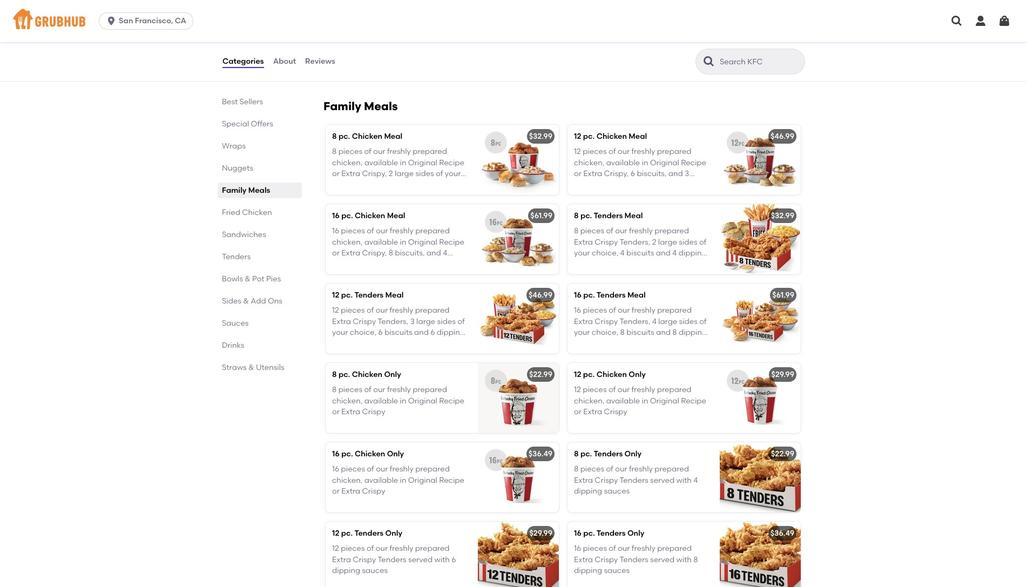 Task type: vqa. For each thing, say whether or not it's contained in the screenshot.
'8 pieces of our freshly prepared Extra Crispy Tenders, 2 large sides of your choice, 4 biscuits and 4 dipping sauces.'
yes



Task type: describe. For each thing, give the bounding box(es) containing it.
your inside 12 pieces of our freshly prepared extra crispy tenders, 3 large sides of your choice, 6 biscuits and 6 dipping sauces.
[[332, 328, 348, 337]]

and inside 16 pieces of our freshly prepared chicken, available in original recipe or extra crispy, 8 biscuits, and 4 large sides of your choice.
[[427, 248, 441, 258]]

3 inside 12 pieces of our freshly prepared extra crispy tenders, 3 large sides of your choice, 6 biscuits and 6 dipping sauces.
[[411, 317, 415, 326]]

of inside 16 pieces of our freshly prepared chicken, available in original recipe or extra crispy
[[367, 465, 374, 474]]

categories button
[[222, 42, 265, 81]]

freshly for 16 pc. chicken meal
[[390, 227, 414, 236]]

prepared for 16 pc. chicken meal
[[416, 227, 450, 236]]

in for 16 pieces of our freshly prepared chicken, available in original recipe or extra crispy
[[400, 476, 407, 485]]

pieces for 12 pieces of our freshly prepared extra crispy tenders served with 6 dipping sauces
[[341, 544, 365, 554]]

served for 12 pc. tenders only
[[409, 555, 433, 564]]

extra inside 12 pieces of our freshly prepared chicken, available in original recipe or extra crispy, 6 biscuits, and 3 large sides of your choice.
[[584, 169, 603, 178]]

tenders inside 16 pieces of our freshly prepared extra crispy tenders served with 8 dipping sauces
[[620, 555, 649, 564]]

8 inside 16 pieces of our freshly prepared extra crispy tenders served with 8 dipping sauces
[[694, 555, 699, 564]]

large inside 12 pieces of our freshly prepared extra crispy tenders, 3 large sides of your choice, 6 biscuits and 6 dipping sauces.
[[417, 317, 436, 326]]

8 pc. tenders meal
[[574, 211, 643, 220]]

0 horizontal spatial family meals
[[222, 186, 270, 195]]

recipe.
[[363, 51, 391, 60]]

8 pc. chicken only
[[332, 370, 401, 379]]

freshly for 16 pc. tenders only
[[632, 544, 656, 554]]

prepared for 16 pc. chicken only
[[416, 465, 450, 474]]

8 pc. chicken only image
[[478, 363, 559, 433]]

of inside 12 pieces of our freshly prepared extra crispy tenders served with 6 dipping sauces
[[367, 544, 374, 554]]

prepared for 8 pc. chicken only
[[413, 385, 447, 395]]

and inside 12 pieces of our freshly prepared chicken, available in original recipe or extra crispy, 6 biscuits, and 3 large sides of your choice.
[[669, 169, 683, 178]]

4 inside the 16 pieces of our freshly prepared extra crispy tenders, 4 large sides of your choice, 8 biscuits and 8 dipping sauces.
[[653, 317, 657, 326]]

and inside the 16 pieces of our freshly prepared extra crispy tenders, 4 large sides of your choice, 8 biscuits and 8 dipping sauces.
[[657, 328, 671, 337]]

reviews
[[305, 57, 335, 66]]

4 inside 8 pieces of our freshly prepared extra crispy tenders served with 4 dipping sauces
[[694, 476, 698, 485]]

meal for 16 pc. chicken meal
[[387, 211, 406, 220]]

tenders up 8 pieces of our freshly prepared extra crispy tenders served with 4 dipping sauces
[[594, 450, 623, 459]]

freshly for 16 pc. tenders meal
[[632, 306, 656, 315]]

biscuits for 12 pieces of our freshly prepared extra crispy tenders, 3 large sides of your choice, 6 biscuits and 6 dipping sauces.
[[385, 328, 413, 337]]

in inside 36 100% white-meat chicken nuggets hand-breaded in our original recipe.
[[420, 40, 427, 49]]

freshly for 12 pc. chicken only
[[632, 385, 656, 395]]

tenders up the 8 pieces of our freshly prepared extra crispy tenders, 2 large sides of your choice, 4 biscuits and 4 dipping sauces.
[[594, 211, 623, 220]]

ons
[[268, 297, 283, 306]]

16 for 16 pc. chicken only
[[332, 450, 340, 459]]

pieces for 16 pieces of our freshly prepared extra crispy tenders, 4 large sides of your choice, 8 biscuits and 8 dipping sauces.
[[583, 306, 607, 315]]

served for 16 pc. tenders only
[[651, 555, 675, 564]]

your inside 12 pieces of our freshly prepared chicken, available in original recipe or extra crispy, 6 biscuits, and 3 large sides of your choice.
[[625, 180, 641, 189]]

original for 8 pieces of our freshly prepared chicken, available in original recipe or extra crispy
[[408, 396, 438, 406]]

our for 12 pieces of our freshly prepared chicken, available in original recipe or extra crispy, 6 biscuits, and 3 large sides of your choice.
[[618, 147, 630, 156]]

dipping inside 12 pieces of our freshly prepared extra crispy tenders served with 6 dipping sauces
[[332, 566, 361, 575]]

8 inside 8 pieces of our freshly prepared chicken, available in original recipe or extra crispy, 2 large sides of your choice, and 4 biscuits
[[332, 147, 337, 156]]

8 inside 16 pieces of our freshly prepared chicken, available in original recipe or extra crispy, 8 biscuits, and 4 large sides of your choice.
[[389, 248, 394, 258]]

drinks
[[222, 341, 244, 350]]

of inside 8 pieces of our freshly prepared extra crispy tenders served with 4 dipping sauces
[[607, 465, 614, 474]]

prepared for 8 pc. tenders only
[[655, 465, 690, 474]]

16 for 16 pieces of our freshly prepared extra crispy tenders served with 8 dipping sauces
[[574, 544, 582, 554]]

or for 8 pieces of our freshly prepared chicken, available in original recipe or extra crispy, 2 large sides of your choice, and 4 biscuits
[[332, 169, 340, 178]]

pieces for 12 pieces of our freshly prepared chicken, available in original recipe or extra crispy, 6 biscuits, and 3 large sides of your choice.
[[583, 147, 607, 156]]

or for 12 pieces of our freshly prepared chicken, available in original recipe or extra crispy
[[574, 407, 582, 417]]

svg image inside san francisco, ca button
[[106, 16, 117, 26]]

3 inside 12 pieces of our freshly prepared chicken, available in original recipe or extra crispy, 6 biscuits, and 3 large sides of your choice.
[[685, 169, 690, 178]]

dipping inside 8 pieces of our freshly prepared extra crispy tenders served with 4 dipping sauces
[[574, 487, 603, 496]]

16 pc. tenders only image
[[720, 522, 801, 587]]

pieces for 16 pieces of our freshly prepared extra crispy tenders served with 8 dipping sauces
[[583, 544, 607, 554]]

dipping inside 16 pieces of our freshly prepared extra crispy tenders served with 8 dipping sauces
[[574, 566, 603, 575]]

in for 16 pieces of our freshly prepared chicken, available in original recipe or extra crispy, 8 biscuits, and 4 large sides of your choice.
[[400, 238, 407, 247]]

extra inside the 8 pieces of our freshly prepared extra crispy tenders, 2 large sides of your choice, 4 biscuits and 4 dipping sauces.
[[574, 238, 593, 247]]

freshly for 8 pc. tenders meal
[[630, 227, 653, 236]]

only for 8 pc. chicken only
[[384, 370, 401, 379]]

freshly for 16 pc. chicken only
[[390, 465, 414, 474]]

16 pc. chicken meal image
[[478, 204, 559, 274]]

recipe for 16 pieces of our freshly prepared chicken, available in original recipe or extra crispy
[[439, 476, 465, 485]]

pieces for 8 pieces of our freshly prepared extra crispy tenders, 2 large sides of your choice, 4 biscuits and 4 dipping sauces.
[[581, 227, 605, 236]]

special
[[222, 119, 249, 129]]

large inside 12 pieces of our freshly prepared chicken, available in original recipe or extra crispy, 6 biscuits, and 3 large sides of your choice.
[[574, 180, 593, 189]]

crispy for 12 pieces of our freshly prepared extra crispy tenders served with 6 dipping sauces
[[353, 555, 376, 564]]

8 pc. chicken meal image
[[478, 125, 559, 195]]

freshly for 8 pc. tenders only
[[630, 465, 653, 474]]

extra inside 8 pieces of our freshly prepared chicken, available in original recipe or extra crispy
[[342, 407, 361, 417]]

16 pc. tenders meal
[[574, 291, 646, 300]]

biscuits inside 8 pieces of our freshly prepared chicken, available in original recipe or extra crispy, 2 large sides of your choice, and 4 biscuits
[[383, 180, 411, 189]]

large inside the 16 pieces of our freshly prepared extra crispy tenders, 4 large sides of your choice, 8 biscuits and 8 dipping sauces.
[[659, 317, 678, 326]]

bowls
[[222, 275, 243, 284]]

12 pc. chicken meal
[[574, 132, 648, 141]]

2 horizontal spatial svg image
[[999, 15, 1012, 28]]

crispy inside 8 pieces of our freshly prepared chicken, available in original recipe or extra crispy
[[362, 407, 386, 417]]

12 for 12 pieces of our freshly prepared extra crispy tenders served with 6 dipping sauces
[[332, 544, 339, 554]]

your inside the 8 pieces of our freshly prepared extra crispy tenders, 2 large sides of your choice, 4 biscuits and 4 dipping sauces.
[[574, 248, 590, 258]]

meal for 8 pc. chicken meal
[[384, 132, 403, 141]]

$32.99 for 8 pieces of our freshly prepared chicken, available in original recipe or extra crispy, 2 large sides of your choice, and 4 biscuits
[[529, 132, 553, 141]]

36 100% white-meat chicken nuggets hand-breaded in our original recipe. button
[[326, 7, 559, 77]]

san
[[119, 16, 133, 25]]

crispy, for 8
[[362, 248, 387, 258]]

dipping inside the 8 pieces of our freshly prepared extra crispy tenders, 2 large sides of your choice, 4 biscuits and 4 dipping sauces.
[[679, 248, 707, 258]]

8 pieces of our freshly prepared chicken, available in original recipe or extra crispy
[[332, 385, 465, 417]]

2 inside the 8 pieces of our freshly prepared extra crispy tenders, 2 large sides of your choice, 4 biscuits and 4 dipping sauces.
[[653, 238, 657, 247]]

8 pieces of our freshly prepared extra crispy tenders, 2 large sides of your choice, 4 biscuits and 4 dipping sauces.
[[574, 227, 707, 269]]

chicken for 16 pieces of our freshly prepared chicken, available in original recipe or extra crispy, 8 biscuits, and 4 large sides of your choice.
[[355, 211, 386, 220]]

in for 12 pieces of our freshly prepared chicken, available in original recipe or extra crispy
[[642, 396, 649, 406]]

$61.99 for 16 pieces of our freshly prepared extra crispy tenders, 4 large sides of your choice, 8 biscuits and 8 dipping sauces.
[[773, 291, 795, 300]]

tenders up 16 pieces of our freshly prepared extra crispy tenders served with 8 dipping sauces on the bottom
[[597, 529, 626, 538]]

only for 8 pc. tenders only
[[625, 450, 642, 459]]

sides inside 16 pieces of our freshly prepared chicken, available in original recipe or extra crispy, 8 biscuits, and 4 large sides of your choice.
[[353, 259, 372, 269]]

recipe for 12 pieces of our freshly prepared chicken, available in original recipe or extra crispy
[[682, 396, 707, 406]]

4 inside 16 pieces of our freshly prepared chicken, available in original recipe or extra crispy, 8 biscuits, and 4 large sides of your choice.
[[443, 248, 448, 258]]

100%
[[343, 29, 362, 38]]

of inside 16 pieces of our freshly prepared extra crispy tenders served with 8 dipping sauces
[[609, 544, 617, 554]]

sides inside 8 pieces of our freshly prepared chicken, available in original recipe or extra crispy, 2 large sides of your choice, and 4 biscuits
[[416, 169, 434, 178]]

about
[[273, 57, 296, 66]]

2 inside 8 pieces of our freshly prepared chicken, available in original recipe or extra crispy, 2 large sides of your choice, and 4 biscuits
[[389, 169, 393, 178]]

your inside 16 pieces of our freshly prepared chicken, available in original recipe or extra crispy, 8 biscuits, and 4 large sides of your choice.
[[383, 259, 398, 269]]

available for 12 pc. chicken meal
[[607, 158, 640, 167]]

12 for 12 pieces of our freshly prepared extra crispy tenders, 3 large sides of your choice, 6 biscuits and 6 dipping sauces.
[[332, 306, 339, 315]]

biscuits for 8 pieces of our freshly prepared extra crispy tenders, 2 large sides of your choice, 4 biscuits and 4 dipping sauces.
[[627, 248, 655, 258]]

sides
[[222, 297, 242, 306]]

pc. for 8 pc. tenders meal
[[581, 211, 593, 220]]

our inside 36 100% white-meat chicken nuggets hand-breaded in our original recipe.
[[428, 40, 441, 49]]

extra inside 12 pieces of our freshly prepared chicken, available in original recipe or extra crispy
[[584, 407, 603, 417]]

our for 12 pieces of our freshly prepared extra crispy tenders, 3 large sides of your choice, 6 biscuits and 6 dipping sauces.
[[376, 306, 388, 315]]

available for 12 pc. chicken only
[[607, 396, 640, 406]]

choice, inside 8 pieces of our freshly prepared chicken, available in original recipe or extra crispy, 2 large sides of your choice, and 4 biscuits
[[332, 180, 359, 189]]

your inside 8 pieces of our freshly prepared chicken, available in original recipe or extra crispy, 2 large sides of your choice, and 4 biscuits
[[445, 169, 461, 178]]

ca
[[175, 16, 186, 25]]

extra inside 8 pieces of our freshly prepared extra crispy tenders served with 4 dipping sauces
[[574, 476, 593, 485]]

freshly for 12 pc. tenders only
[[390, 544, 414, 554]]

pc. for 8 pc. chicken meal
[[339, 132, 350, 141]]

meal for 12 pc. chicken meal
[[629, 132, 648, 141]]

pc. for 16 pc. chicken meal
[[342, 211, 353, 220]]

8 pc. tenders only
[[574, 450, 642, 459]]

12 pc. tenders meal
[[332, 291, 404, 300]]

sides inside 12 pieces of our freshly prepared extra crispy tenders, 3 large sides of your choice, 6 biscuits and 6 dipping sauces.
[[438, 317, 456, 326]]

dipping inside 12 pieces of our freshly prepared extra crispy tenders, 3 large sides of your choice, 6 biscuits and 6 dipping sauces.
[[437, 328, 465, 337]]

16 pieces of our freshly prepared chicken, available in original recipe or extra crispy
[[332, 465, 465, 496]]

categories
[[223, 57, 264, 66]]

8 inside 8 pieces of our freshly prepared chicken, available in original recipe or extra crispy
[[332, 385, 337, 395]]

tenders up 12 pieces of our freshly prepared extra crispy tenders served with 6 dipping sauces
[[355, 529, 384, 538]]

extra inside 12 pieces of our freshly prepared extra crispy tenders, 3 large sides of your choice, 6 biscuits and 6 dipping sauces.
[[332, 317, 351, 326]]

large inside 16 pieces of our freshly prepared chicken, available in original recipe or extra crispy, 8 biscuits, and 4 large sides of your choice.
[[332, 259, 351, 269]]

12 pc. chicken only
[[574, 370, 646, 379]]

12 pc. chicken meal image
[[720, 125, 801, 195]]

$32.99 for 8 pieces of our freshly prepared extra crispy tenders, 2 large sides of your choice, 4 biscuits and 4 dipping sauces.
[[772, 211, 795, 220]]

freshly for 12 pc. chicken meal
[[632, 147, 656, 156]]

crispy inside 16 pieces of our freshly prepared chicken, available in original recipe or extra crispy
[[362, 487, 386, 496]]

chicken, for 16 pieces of our freshly prepared chicken, available in original recipe or extra crispy, 8 biscuits, and 4 large sides of your choice.
[[332, 238, 363, 247]]

offers
[[251, 119, 273, 129]]

8 inside the 8 pieces of our freshly prepared extra crispy tenders, 2 large sides of your choice, 4 biscuits and 4 dipping sauces.
[[574, 227, 579, 236]]

about button
[[273, 42, 297, 81]]

large inside the 8 pieces of our freshly prepared extra crispy tenders, 2 large sides of your choice, 4 biscuits and 4 dipping sauces.
[[659, 238, 678, 247]]

our for 16 pieces of our freshly prepared extra crispy tenders served with 8 dipping sauces
[[618, 544, 630, 554]]

pc. for 8 pc. tenders only
[[581, 450, 593, 459]]

original for 8 pieces of our freshly prepared chicken, available in original recipe or extra crispy, 2 large sides of your choice, and 4 biscuits
[[408, 158, 438, 167]]

wraps
[[222, 142, 246, 151]]

meat
[[387, 29, 407, 38]]

8 pieces of our freshly prepared extra crispy tenders served with 4 dipping sauces
[[574, 465, 698, 496]]

0 vertical spatial meals
[[364, 99, 398, 113]]

only for 12 pc. chicken only
[[629, 370, 646, 379]]

8 pieces of our freshly prepared chicken, available in original recipe or extra crispy, 2 large sides of your choice, and 4 biscuits
[[332, 147, 465, 189]]

extra inside 8 pieces of our freshly prepared chicken, available in original recipe or extra crispy, 2 large sides of your choice, and 4 biscuits
[[342, 169, 361, 178]]

in for 12 pieces of our freshly prepared chicken, available in original recipe or extra crispy, 6 biscuits, and 3 large sides of your choice.
[[642, 158, 649, 167]]

sauces for 16
[[604, 566, 630, 575]]

tenders, for 6
[[378, 317, 409, 326]]

available for 8 pc. chicken only
[[365, 396, 398, 406]]

san francisco, ca
[[119, 16, 186, 25]]

12 pieces of our freshly prepared extra crispy tenders served with 6 dipping sauces
[[332, 544, 456, 575]]

bowls & pot pies
[[222, 275, 281, 284]]

of inside 12 pieces of our freshly prepared chicken, available in original recipe or extra crispy
[[609, 385, 616, 395]]

0 horizontal spatial meals
[[248, 186, 270, 195]]

$46.99 for 12 pieces of our freshly prepared extra crispy tenders, 3 large sides of your choice, 6 biscuits and 6 dipping sauces.
[[529, 291, 553, 300]]

best
[[222, 97, 238, 106]]

fried
[[222, 208, 240, 217]]

12 for 12 pc. tenders only
[[332, 529, 340, 538]]

of inside 8 pieces of our freshly prepared chicken, available in original recipe or extra crispy
[[364, 385, 372, 395]]

pies
[[266, 275, 281, 284]]

meal for 8 pc. tenders meal
[[625, 211, 643, 220]]

biscuits, for 8
[[395, 248, 425, 258]]

12 pieces of our freshly prepared chicken, available in original recipe or extra crispy, 6 biscuits, and 3 large sides of your choice.
[[574, 147, 707, 189]]

extra inside 12 pieces of our freshly prepared extra crispy tenders served with 6 dipping sauces
[[332, 555, 351, 564]]

sides inside the 16 pieces of our freshly prepared extra crispy tenders, 4 large sides of your choice, 8 biscuits and 8 dipping sauces.
[[680, 317, 698, 326]]

and inside the 8 pieces of our freshly prepared extra crispy tenders, 2 large sides of your choice, 4 biscuits and 4 dipping sauces.
[[657, 248, 671, 258]]

pot
[[252, 275, 265, 284]]

our for 16 pieces of our freshly prepared chicken, available in original recipe or extra crispy
[[376, 465, 388, 474]]

sauces. for 8 pieces of our freshly prepared extra crispy tenders, 2 large sides of your choice, 4 biscuits and 4 dipping sauces.
[[574, 259, 602, 269]]

& for bowls
[[245, 275, 251, 284]]

original inside 36 100% white-meat chicken nuggets hand-breaded in our original recipe.
[[332, 51, 362, 60]]

extra inside the 16 pieces of our freshly prepared extra crispy tenders, 4 large sides of your choice, 8 biscuits and 8 dipping sauces.
[[574, 317, 593, 326]]

pc. for 16 pc. tenders only
[[584, 529, 595, 538]]

or for 12 pieces of our freshly prepared chicken, available in original recipe or extra crispy, 6 biscuits, and 3 large sides of your choice.
[[574, 169, 582, 178]]

extra inside 16 pieces of our freshly prepared chicken, available in original recipe or extra crispy
[[342, 487, 361, 496]]

nuggets
[[222, 164, 253, 173]]

pc. for 16 pc. tenders meal
[[584, 291, 595, 300]]

available for 16 pc. chicken meal
[[365, 238, 398, 247]]

12 pc. tenders only image
[[478, 522, 559, 587]]

16 for 16 pc. tenders meal
[[574, 291, 582, 300]]

$36.49 for 16 pieces of our freshly prepared chicken, available in original recipe or extra crispy
[[529, 450, 553, 459]]

$36.49 for 16 pieces of our freshly prepared extra crispy tenders served with 8 dipping sauces
[[771, 529, 795, 538]]

extra inside 16 pieces of our freshly prepared extra crispy tenders served with 8 dipping sauces
[[574, 555, 593, 564]]

12 for 12 pc. chicken meal
[[574, 132, 582, 141]]

and inside 8 pieces of our freshly prepared chicken, available in original recipe or extra crispy, 2 large sides of your choice, and 4 biscuits
[[361, 180, 375, 189]]

36 pc. nuggets image
[[478, 7, 559, 77]]

6 inside 12 pieces of our freshly prepared extra crispy tenders served with 6 dipping sauces
[[452, 555, 456, 564]]



Task type: locate. For each thing, give the bounding box(es) containing it.
freshly inside 16 pieces of our freshly prepared chicken, available in original recipe or extra crispy
[[390, 465, 414, 474]]

0 horizontal spatial $46.99
[[529, 291, 553, 300]]

prepared inside the 16 pieces of our freshly prepared extra crispy tenders, 4 large sides of your choice, 8 biscuits and 8 dipping sauces.
[[658, 306, 692, 315]]

chicken up 12 pieces of our freshly prepared chicken, available in original recipe or extra crispy, 6 biscuits, and 3 large sides of your choice.
[[597, 132, 627, 141]]

crispy down 8 pc. chicken only
[[362, 407, 386, 417]]

pieces inside 16 pieces of our freshly prepared extra crispy tenders served with 8 dipping sauces
[[583, 544, 607, 554]]

only up 8 pieces of our freshly prepared extra crispy tenders served with 4 dipping sauces
[[625, 450, 642, 459]]

sauces for 12
[[362, 566, 388, 575]]

chicken,
[[332, 158, 363, 167], [574, 158, 605, 167], [332, 238, 363, 247], [332, 396, 363, 406], [574, 396, 605, 406], [332, 476, 363, 485]]

$22.99 for 8 pieces of our freshly prepared extra crispy tenders served with 4 dipping sauces
[[772, 450, 795, 459]]

original for 12 pieces of our freshly prepared chicken, available in original recipe or extra crispy, 6 biscuits, and 3 large sides of your choice.
[[651, 158, 680, 167]]

12 for 12 pc. chicken only
[[574, 370, 582, 379]]

choice, down 8 pc. tenders meal
[[592, 248, 619, 258]]

freshly down 16 pc. tenders meal
[[632, 306, 656, 315]]

16 pc. chicken only image
[[478, 443, 559, 513]]

chicken, for 12 pieces of our freshly prepared chicken, available in original recipe or extra crispy
[[574, 396, 605, 406]]

sides
[[416, 169, 434, 178], [595, 180, 614, 189], [679, 238, 698, 247], [353, 259, 372, 269], [438, 317, 456, 326], [680, 317, 698, 326]]

with inside 16 pieces of our freshly prepared extra crispy tenders served with 8 dipping sauces
[[677, 555, 692, 564]]

16 pc. tenders only
[[574, 529, 645, 538]]

1 horizontal spatial $36.49
[[771, 529, 795, 538]]

sides & add ons
[[222, 297, 283, 306]]

1 vertical spatial $61.99
[[773, 291, 795, 300]]

12 inside 12 pieces of our freshly prepared chicken, available in original recipe or extra crispy, 6 biscuits, and 3 large sides of your choice.
[[574, 147, 581, 156]]

tenders, down 16 pc. tenders meal
[[620, 317, 651, 326]]

8 inside 8 pieces of our freshly prepared extra crispy tenders served with 4 dipping sauces
[[574, 465, 579, 474]]

chicken up sandwiches
[[242, 208, 272, 217]]

freshly down the 16 pc. chicken only
[[390, 465, 414, 474]]

biscuits inside the 16 pieces of our freshly prepared extra crispy tenders, 4 large sides of your choice, 8 biscuits and 8 dipping sauces.
[[627, 328, 655, 337]]

crispy for 8 pieces of our freshly prepared extra crispy tenders served with 4 dipping sauces
[[595, 476, 618, 485]]

in for 8 pieces of our freshly prepared chicken, available in original recipe or extra crispy, 2 large sides of your choice, and 4 biscuits
[[400, 158, 407, 167]]

pieces inside the 8 pieces of our freshly prepared extra crispy tenders, 2 large sides of your choice, 4 biscuits and 4 dipping sauces.
[[581, 227, 605, 236]]

chicken for 16 pieces of our freshly prepared chicken, available in original recipe or extra crispy
[[355, 450, 386, 459]]

meal for 12 pc. tenders meal
[[386, 291, 404, 300]]

sauces inside 12 pieces of our freshly prepared extra crispy tenders served with 6 dipping sauces
[[362, 566, 388, 575]]

pc. for 8 pc. chicken only
[[339, 370, 350, 379]]

0 horizontal spatial biscuits,
[[395, 248, 425, 258]]

add
[[251, 297, 266, 306]]

8 pc. tenders only image
[[720, 443, 801, 513]]

crispy, inside 8 pieces of our freshly prepared chicken, available in original recipe or extra crispy, 2 large sides of your choice, and 4 biscuits
[[362, 169, 387, 178]]

only up 12 pieces of our freshly prepared chicken, available in original recipe or extra crispy
[[629, 370, 646, 379]]

2 vertical spatial &
[[249, 363, 254, 372]]

in down 8 pc. chicken only
[[400, 396, 407, 406]]

prepared inside the 8 pieces of our freshly prepared extra crispy tenders, 2 large sides of your choice, 4 biscuits and 4 dipping sauces.
[[655, 227, 690, 236]]

crispy down 8 pc. tenders meal
[[595, 238, 618, 247]]

extra down 12 pc. chicken meal
[[584, 169, 603, 178]]

family meals up 8 pc. chicken meal
[[324, 99, 398, 113]]

$46.99
[[771, 132, 795, 141], [529, 291, 553, 300]]

our down 8 pc. chicken only
[[374, 385, 386, 395]]

1 vertical spatial choice.
[[400, 259, 427, 269]]

our for 8 pieces of our freshly prepared extra crispy tenders served with 4 dipping sauces
[[616, 465, 628, 474]]

our down 8 pc. tenders meal
[[616, 227, 628, 236]]

freshly inside 16 pieces of our freshly prepared extra crispy tenders served with 8 dipping sauces
[[632, 544, 656, 554]]

served for 8 pc. tenders only
[[651, 476, 675, 485]]

freshly inside 12 pieces of our freshly prepared extra crispy tenders served with 6 dipping sauces
[[390, 544, 414, 554]]

1 vertical spatial family meals
[[222, 186, 270, 195]]

only up 16 pieces of our freshly prepared extra crispy tenders served with 8 dipping sauces on the bottom
[[628, 529, 645, 538]]

$61.99 for 16 pieces of our freshly prepared chicken, available in original recipe or extra crispy, 8 biscuits, and 4 large sides of your choice.
[[531, 211, 553, 220]]

our down 8 pc. tenders only
[[616, 465, 628, 474]]

with for 8
[[677, 555, 692, 564]]

our for 12 pieces of our freshly prepared extra crispy tenders served with 6 dipping sauces
[[376, 544, 388, 554]]

sauces down 12 pc. tenders only
[[362, 566, 388, 575]]

1 horizontal spatial $22.99
[[772, 450, 795, 459]]

or inside 8 pieces of our freshly prepared chicken, available in original recipe or extra crispy, 2 large sides of your choice, and 4 biscuits
[[332, 169, 340, 178]]

chicken, down 12 pc. chicken only
[[574, 396, 605, 406]]

0 horizontal spatial $36.49
[[529, 450, 553, 459]]

1 horizontal spatial biscuits,
[[637, 169, 667, 178]]

tenders inside 12 pieces of our freshly prepared extra crispy tenders served with 6 dipping sauces
[[378, 555, 407, 564]]

pieces inside 16 pieces of our freshly prepared chicken, available in original recipe or extra crispy
[[341, 465, 365, 474]]

and
[[669, 169, 683, 178], [361, 180, 375, 189], [427, 248, 441, 258], [657, 248, 671, 258], [414, 328, 429, 337], [657, 328, 671, 337]]

sellers
[[240, 97, 263, 106]]

our inside 16 pieces of our freshly prepared extra crispy tenders served with 8 dipping sauces
[[618, 544, 630, 554]]

chicken, for 16 pieces of our freshly prepared chicken, available in original recipe or extra crispy
[[332, 476, 363, 485]]

sauces
[[222, 319, 249, 328]]

biscuits down "12 pc. tenders meal"
[[385, 328, 413, 337]]

best sellers
[[222, 97, 263, 106]]

svg image
[[975, 15, 988, 28]]

pieces down 8 pc. chicken meal
[[339, 147, 363, 156]]

pieces down 12 pc. chicken meal
[[583, 147, 607, 156]]

chicken up 8 pieces of our freshly prepared chicken, available in original recipe or extra crispy, 2 large sides of your choice, and 4 biscuits
[[352, 132, 383, 141]]

meal up 16 pieces of our freshly prepared chicken, available in original recipe or extra crispy, 8 biscuits, and 4 large sides of your choice.
[[387, 211, 406, 220]]

choice.
[[642, 180, 669, 189], [400, 259, 427, 269]]

straws & utensils
[[222, 363, 285, 372]]

1 vertical spatial family
[[222, 186, 247, 195]]

available down 16 pc. chicken meal
[[365, 238, 398, 247]]

freshly inside 12 pieces of our freshly prepared chicken, available in original recipe or extra crispy, 6 biscuits, and 3 large sides of your choice.
[[632, 147, 656, 156]]

12 pc. chicken only image
[[720, 363, 801, 433]]

16
[[332, 211, 340, 220], [332, 227, 340, 236], [574, 291, 582, 300], [574, 306, 582, 315], [332, 450, 340, 459], [332, 465, 340, 474], [574, 529, 582, 538], [574, 544, 582, 554]]

meals up 8 pc. chicken meal
[[364, 99, 398, 113]]

16 pc. tenders meal image
[[720, 284, 801, 354]]

freshly
[[387, 147, 411, 156], [632, 147, 656, 156], [390, 227, 414, 236], [630, 227, 653, 236], [390, 306, 414, 315], [632, 306, 656, 315], [387, 385, 411, 395], [632, 385, 656, 395], [390, 465, 414, 474], [630, 465, 653, 474], [390, 544, 414, 554], [632, 544, 656, 554]]

0 vertical spatial family meals
[[324, 99, 398, 113]]

recipe inside 12 pieces of our freshly prepared chicken, available in original recipe or extra crispy, 6 biscuits, and 3 large sides of your choice.
[[682, 158, 707, 167]]

crispy inside 12 pieces of our freshly prepared chicken, available in original recipe or extra crispy
[[605, 407, 628, 417]]

tenders down 16 pc. tenders only
[[620, 555, 649, 564]]

0 horizontal spatial $22.99
[[530, 370, 553, 379]]

choice, for 8 pieces of our freshly prepared extra crispy tenders, 2 large sides of your choice, 4 biscuits and 4 dipping sauces.
[[592, 248, 619, 258]]

original for 12 pieces of our freshly prepared chicken, available in original recipe or extra crispy
[[651, 396, 680, 406]]

3
[[685, 169, 690, 178], [411, 317, 415, 326]]

your
[[445, 169, 461, 178], [625, 180, 641, 189], [574, 248, 590, 258], [383, 259, 398, 269], [332, 328, 348, 337], [574, 328, 590, 337]]

our down 12 pc. chicken meal
[[618, 147, 630, 156]]

main navigation navigation
[[0, 0, 1028, 42]]

biscuits, for 6
[[637, 169, 667, 178]]

$61.99
[[531, 211, 553, 220], [773, 291, 795, 300]]

or inside 16 pieces of our freshly prepared chicken, available in original recipe or extra crispy
[[332, 487, 340, 496]]

6
[[631, 169, 636, 178], [379, 328, 383, 337], [431, 328, 435, 337], [452, 555, 456, 564]]

with for 4
[[677, 476, 692, 485]]

or inside 12 pieces of our freshly prepared chicken, available in original recipe or extra crispy
[[574, 407, 582, 417]]

pieces down 12 pc. tenders only
[[341, 544, 365, 554]]

12
[[574, 132, 582, 141], [574, 147, 581, 156], [332, 291, 340, 300], [332, 306, 339, 315], [574, 370, 582, 379], [574, 385, 581, 395], [332, 529, 340, 538], [332, 544, 339, 554]]

meal up 12 pieces of our freshly prepared chicken, available in original recipe or extra crispy, 6 biscuits, and 3 large sides of your choice.
[[629, 132, 648, 141]]

12 pc. tenders meal image
[[478, 284, 559, 354]]

crispy, down 16 pc. chicken meal
[[362, 248, 387, 258]]

12 for 12 pieces of our freshly prepared chicken, available in original recipe or extra crispy
[[574, 385, 581, 395]]

sauces. inside the 8 pieces of our freshly prepared extra crispy tenders, 2 large sides of your choice, 4 biscuits and 4 dipping sauces.
[[574, 259, 602, 269]]

freshly inside 12 pieces of our freshly prepared chicken, available in original recipe or extra crispy
[[632, 385, 656, 395]]

chicken up 16 pieces of our freshly prepared chicken, available in original recipe or extra crispy, 8 biscuits, and 4 large sides of your choice.
[[355, 211, 386, 220]]

& left the pot
[[245, 275, 251, 284]]

only up 12 pieces of our freshly prepared extra crispy tenders served with 6 dipping sauces
[[386, 529, 403, 538]]

tenders up the bowls
[[222, 252, 251, 262]]

freshly for 8 pc. chicken only
[[387, 385, 411, 395]]

prepared for 16 pc. tenders only
[[658, 544, 692, 554]]

pc. for 12 pc. chicken meal
[[584, 132, 595, 141]]

chicken, down 8 pc. chicken only
[[332, 396, 363, 406]]

with for 6
[[435, 555, 450, 564]]

recipe for 8 pieces of our freshly prepared chicken, available in original recipe or extra crispy
[[439, 396, 465, 406]]

search icon image
[[703, 55, 716, 68]]

tenders,
[[620, 238, 651, 247], [378, 317, 409, 326], [620, 317, 651, 326]]

chicken, inside 8 pieces of our freshly prepared chicken, available in original recipe or extra crispy, 2 large sides of your choice, and 4 biscuits
[[332, 158, 363, 167]]

freshly down 8 pc. tenders meal
[[630, 227, 653, 236]]

chicken for 8 pieces of our freshly prepared chicken, available in original recipe or extra crispy, 2 large sides of your choice, and 4 biscuits
[[352, 132, 383, 141]]

extra
[[342, 169, 361, 178], [584, 169, 603, 178], [574, 238, 593, 247], [342, 248, 361, 258], [332, 317, 351, 326], [574, 317, 593, 326], [342, 407, 361, 417], [584, 407, 603, 417], [574, 476, 593, 485], [342, 487, 361, 496], [332, 555, 351, 564], [574, 555, 593, 564]]

recipe inside 16 pieces of our freshly prepared chicken, available in original recipe or extra crispy
[[439, 476, 465, 485]]

sauces. up 12 pc. chicken only
[[574, 339, 602, 348]]

chicken
[[408, 29, 437, 38]]

prepared inside 12 pieces of our freshly prepared chicken, available in original recipe or extra crispy, 6 biscuits, and 3 large sides of your choice.
[[658, 147, 692, 156]]

12 for 12 pieces of our freshly prepared chicken, available in original recipe or extra crispy, 6 biscuits, and 3 large sides of your choice.
[[574, 147, 581, 156]]

0 vertical spatial $29.99
[[772, 370, 795, 379]]

or for 16 pieces of our freshly prepared chicken, available in original recipe or extra crispy
[[332, 487, 340, 496]]

extra down 16 pc. tenders meal
[[574, 317, 593, 326]]

1 vertical spatial $46.99
[[529, 291, 553, 300]]

pieces down 8 pc. chicken only
[[339, 385, 363, 395]]

choice, inside 12 pieces of our freshly prepared extra crispy tenders, 3 large sides of your choice, 6 biscuits and 6 dipping sauces.
[[350, 328, 377, 337]]

extra down 8 pc. tenders meal
[[574, 238, 593, 247]]

36
[[332, 29, 341, 38]]

extra down 16 pc. chicken meal
[[342, 248, 361, 258]]

1 vertical spatial meals
[[248, 186, 270, 195]]

pieces down 12 pc. chicken only
[[583, 385, 607, 395]]

only up 8 pieces of our freshly prepared chicken, available in original recipe or extra crispy
[[384, 370, 401, 379]]

recipe for 12 pieces of our freshly prepared chicken, available in original recipe or extra crispy, 6 biscuits, and 3 large sides of your choice.
[[682, 158, 707, 167]]

4 inside 8 pieces of our freshly prepared chicken, available in original recipe or extra crispy, 2 large sides of your choice, and 4 biscuits
[[377, 180, 382, 189]]

6 inside 12 pieces of our freshly prepared chicken, available in original recipe or extra crispy, 6 biscuits, and 3 large sides of your choice.
[[631, 169, 636, 178]]

12 pieces of our freshly prepared extra crispy tenders, 3 large sides of your choice, 6 biscuits and 6 dipping sauces.
[[332, 306, 465, 348]]

recipe for 8 pieces of our freshly prepared chicken, available in original recipe or extra crispy, 2 large sides of your choice, and 4 biscuits
[[439, 158, 465, 167]]

prepared for 12 pc. chicken meal
[[658, 147, 692, 156]]

or down 8 pc. chicken only
[[332, 407, 340, 417]]

16 pieces of our freshly prepared extra crispy tenders, 4 large sides of your choice, 8 biscuits and 8 dipping sauces.
[[574, 306, 707, 348]]

0 horizontal spatial 2
[[389, 169, 393, 178]]

utensils
[[256, 363, 285, 372]]

pieces down 8 pc. tenders meal
[[581, 227, 605, 236]]

sauces. for 16 pieces of our freshly prepared extra crispy tenders, 4 large sides of your choice, 8 biscuits and 8 dipping sauces.
[[574, 339, 602, 348]]

extra down 8 pc. chicken only
[[342, 407, 361, 417]]

or for 8 pieces of our freshly prepared chicken, available in original recipe or extra crispy
[[332, 407, 340, 417]]

served inside 12 pieces of our freshly prepared extra crispy tenders served with 6 dipping sauces
[[409, 555, 433, 564]]

extra down the 16 pc. chicken only
[[342, 487, 361, 496]]

chicken, down the 16 pc. chicken only
[[332, 476, 363, 485]]

our for 16 pieces of our freshly prepared chicken, available in original recipe or extra crispy, 8 biscuits, and 4 large sides of your choice.
[[376, 227, 388, 236]]

recipe for 16 pieces of our freshly prepared chicken, available in original recipe or extra crispy, 8 biscuits, and 4 large sides of your choice.
[[439, 238, 465, 247]]

16 for 16 pc. chicken meal
[[332, 211, 340, 220]]

large
[[395, 169, 414, 178], [574, 180, 593, 189], [659, 238, 678, 247], [332, 259, 351, 269], [417, 317, 436, 326], [659, 317, 678, 326]]

or
[[332, 169, 340, 178], [574, 169, 582, 178], [332, 248, 340, 258], [332, 407, 340, 417], [574, 407, 582, 417], [332, 487, 340, 496]]

crispy
[[595, 238, 618, 247], [353, 317, 376, 326], [595, 317, 618, 326], [362, 407, 386, 417], [605, 407, 628, 417], [595, 476, 618, 485], [362, 487, 386, 496], [353, 555, 376, 564], [595, 555, 618, 564]]

sauces down 8 pc. tenders only
[[604, 487, 630, 496]]

1 horizontal spatial $61.99
[[773, 291, 795, 300]]

hand-
[[364, 40, 387, 49]]

crispy for 12 pieces of our freshly prepared extra crispy tenders, 3 large sides of your choice, 6 biscuits and 6 dipping sauces.
[[353, 317, 376, 326]]

tenders inside 8 pieces of our freshly prepared extra crispy tenders served with 4 dipping sauces
[[620, 476, 649, 485]]

family
[[324, 99, 362, 113], [222, 186, 247, 195]]

served
[[651, 476, 675, 485], [409, 555, 433, 564], [651, 555, 675, 564]]

1 horizontal spatial $46.99
[[771, 132, 795, 141]]

or down 16 pc. chicken meal
[[332, 248, 340, 258]]

12 pieces of our freshly prepared chicken, available in original recipe or extra crispy
[[574, 385, 707, 417]]

tenders
[[594, 211, 623, 220], [222, 252, 251, 262], [355, 291, 384, 300], [597, 291, 626, 300], [594, 450, 623, 459], [620, 476, 649, 485], [355, 529, 384, 538], [597, 529, 626, 538], [378, 555, 407, 564], [620, 555, 649, 564]]

freshly down 12 pc. chicken only
[[632, 385, 656, 395]]

biscuits, inside 12 pieces of our freshly prepared chicken, available in original recipe or extra crispy, 6 biscuits, and 3 large sides of your choice.
[[637, 169, 667, 178]]

0 vertical spatial $61.99
[[531, 211, 553, 220]]

extra down 8 pc. tenders only
[[574, 476, 593, 485]]

0 vertical spatial $32.99
[[529, 132, 553, 141]]

8 pc. tenders meal image
[[720, 204, 801, 274]]

chicken, for 12 pieces of our freshly prepared chicken, available in original recipe or extra crispy, 6 biscuits, and 3 large sides of your choice.
[[574, 158, 605, 167]]

family meals
[[324, 99, 398, 113], [222, 186, 270, 195]]

1 horizontal spatial 3
[[685, 169, 690, 178]]

in inside 16 pieces of our freshly prepared chicken, available in original recipe or extra crispy
[[400, 476, 407, 485]]

freshly down 16 pc. tenders only
[[632, 544, 656, 554]]

pieces
[[339, 147, 363, 156], [583, 147, 607, 156], [341, 227, 365, 236], [581, 227, 605, 236], [341, 306, 365, 315], [583, 306, 607, 315], [339, 385, 363, 395], [583, 385, 607, 395], [341, 465, 365, 474], [581, 465, 605, 474], [341, 544, 365, 554], [583, 544, 607, 554]]

svg image
[[951, 15, 964, 28], [999, 15, 1012, 28], [106, 16, 117, 26]]

large inside 8 pieces of our freshly prepared chicken, available in original recipe or extra crispy, 2 large sides of your choice, and 4 biscuits
[[395, 169, 414, 178]]

16 pc. chicken meal
[[332, 211, 406, 220]]

of
[[364, 147, 372, 156], [609, 147, 616, 156], [436, 169, 443, 178], [616, 180, 623, 189], [367, 227, 374, 236], [607, 227, 614, 236], [700, 238, 707, 247], [373, 259, 381, 269], [367, 306, 374, 315], [609, 306, 617, 315], [458, 317, 465, 326], [700, 317, 707, 326], [364, 385, 372, 395], [609, 385, 616, 395], [367, 465, 374, 474], [607, 465, 614, 474], [367, 544, 374, 554], [609, 544, 617, 554]]

$36.49
[[529, 450, 553, 459], [771, 529, 795, 538]]

original inside 8 pieces of our freshly prepared chicken, available in original recipe or extra crispy
[[408, 396, 438, 406]]

0 vertical spatial choice.
[[642, 180, 669, 189]]

choice. for 8
[[400, 259, 427, 269]]

0 vertical spatial biscuits,
[[637, 169, 667, 178]]

freshly down 16 pc. chicken meal
[[390, 227, 414, 236]]

$29.99 for 12 pieces of our freshly prepared chicken, available in original recipe or extra crispy
[[772, 370, 795, 379]]

16 inside 16 pieces of our freshly prepared chicken, available in original recipe or extra crispy
[[332, 465, 340, 474]]

our inside 8 pieces of our freshly prepared extra crispy tenders served with 4 dipping sauces
[[616, 465, 628, 474]]

sauces. up 16 pc. tenders meal
[[574, 259, 602, 269]]

0 vertical spatial 3
[[685, 169, 690, 178]]

svg image left svg image
[[951, 15, 964, 28]]

1 horizontal spatial family meals
[[324, 99, 398, 113]]

prepared inside 8 pieces of our freshly prepared extra crispy tenders served with 4 dipping sauces
[[655, 465, 690, 474]]

meals up fried chicken
[[248, 186, 270, 195]]

1 horizontal spatial meals
[[364, 99, 398, 113]]

sides inside the 8 pieces of our freshly prepared extra crispy tenders, 2 large sides of your choice, 4 biscuits and 4 dipping sauces.
[[679, 238, 698, 247]]

crispy down 16 pc. tenders meal
[[595, 317, 618, 326]]

crispy for 16 pieces of our freshly prepared extra crispy tenders served with 8 dipping sauces
[[595, 555, 618, 564]]

1 vertical spatial &
[[243, 297, 249, 306]]

biscuits, inside 16 pieces of our freshly prepared chicken, available in original recipe or extra crispy, 8 biscuits, and 4 large sides of your choice.
[[395, 248, 425, 258]]

family meals up fried chicken
[[222, 186, 270, 195]]

0 vertical spatial &
[[245, 275, 251, 284]]

sandwiches
[[222, 230, 266, 239]]

white-
[[364, 29, 387, 38]]

& for straws
[[249, 363, 254, 372]]

choice. for 6
[[642, 180, 669, 189]]

freshly down "12 pc. tenders meal"
[[390, 306, 414, 315]]

0 horizontal spatial choice.
[[400, 259, 427, 269]]

freshly inside 8 pieces of our freshly prepared chicken, available in original recipe or extra crispy
[[387, 385, 411, 395]]

available inside 12 pieces of our freshly prepared chicken, available in original recipe or extra crispy, 6 biscuits, and 3 large sides of your choice.
[[607, 158, 640, 167]]

our inside 12 pieces of our freshly prepared extra crispy tenders served with 6 dipping sauces
[[376, 544, 388, 554]]

meals
[[364, 99, 398, 113], [248, 186, 270, 195]]

1 vertical spatial $22.99
[[772, 450, 795, 459]]

freshly inside 16 pieces of our freshly prepared chicken, available in original recipe or extra crispy, 8 biscuits, and 4 large sides of your choice.
[[390, 227, 414, 236]]

in down 8 pc. chicken meal
[[400, 158, 407, 167]]

pieces for 8 pieces of our freshly prepared chicken, available in original recipe or extra crispy, 2 large sides of your choice, and 4 biscuits
[[339, 147, 363, 156]]

12 pc. tenders only
[[332, 529, 403, 538]]

prepared inside 16 pieces of our freshly prepared extra crispy tenders served with 8 dipping sauces
[[658, 544, 692, 554]]

pieces down 16 pc. chicken meal
[[341, 227, 365, 236]]

available down 12 pc. chicken only
[[607, 396, 640, 406]]

tenders, inside the 8 pieces of our freshly prepared extra crispy tenders, 2 large sides of your choice, 4 biscuits and 4 dipping sauces.
[[620, 238, 651, 247]]

sauces. inside 12 pieces of our freshly prepared extra crispy tenders, 3 large sides of your choice, 6 biscuits and 6 dipping sauces.
[[332, 339, 360, 348]]

4
[[377, 180, 382, 189], [443, 248, 448, 258], [621, 248, 625, 258], [673, 248, 677, 258], [653, 317, 657, 326], [694, 476, 698, 485]]

pieces for 12 pieces of our freshly prepared extra crispy tenders, 3 large sides of your choice, 6 biscuits and 6 dipping sauces.
[[341, 306, 365, 315]]

sauces.
[[574, 259, 602, 269], [332, 339, 360, 348], [574, 339, 602, 348]]

1 vertical spatial $36.49
[[771, 529, 795, 538]]

and inside 12 pieces of our freshly prepared extra crispy tenders, 3 large sides of your choice, 6 biscuits and 6 dipping sauces.
[[414, 328, 429, 337]]

0 horizontal spatial svg image
[[106, 16, 117, 26]]

svg image right svg image
[[999, 15, 1012, 28]]

in
[[420, 40, 427, 49], [400, 158, 407, 167], [642, 158, 649, 167], [400, 238, 407, 247], [400, 396, 407, 406], [642, 396, 649, 406], [400, 476, 407, 485]]

tenders up 12 pieces of our freshly prepared extra crispy tenders, 3 large sides of your choice, 6 biscuits and 6 dipping sauces.
[[355, 291, 384, 300]]

recipe inside 16 pieces of our freshly prepared chicken, available in original recipe or extra crispy, 8 biscuits, and 4 large sides of your choice.
[[439, 238, 465, 247]]

prepared for 16 pc. tenders meal
[[658, 306, 692, 315]]

freshly down 8 pc. tenders only
[[630, 465, 653, 474]]

with
[[677, 476, 692, 485], [435, 555, 450, 564], [677, 555, 692, 564]]

1 horizontal spatial svg image
[[951, 15, 964, 28]]

pieces down 8 pc. tenders only
[[581, 465, 605, 474]]

meal
[[384, 132, 403, 141], [629, 132, 648, 141], [387, 211, 406, 220], [625, 211, 643, 220], [386, 291, 404, 300], [628, 291, 646, 300]]

16 for 16 pieces of our freshly prepared chicken, available in original recipe or extra crispy
[[332, 465, 340, 474]]

crispy, down 8 pc. chicken meal
[[362, 169, 387, 178]]

extra down 16 pc. tenders only
[[574, 555, 593, 564]]

16 pc. chicken only
[[332, 450, 404, 459]]

with inside 8 pieces of our freshly prepared extra crispy tenders served with 4 dipping sauces
[[677, 476, 692, 485]]

our for 16 pieces of our freshly prepared extra crispy tenders, 4 large sides of your choice, 8 biscuits and 8 dipping sauces.
[[618, 306, 630, 315]]

pc. for 12 pc. chicken only
[[584, 370, 595, 379]]

our down 16 pc. tenders only
[[618, 544, 630, 554]]

16 for 16 pieces of our freshly prepared extra crispy tenders, 4 large sides of your choice, 8 biscuits and 8 dipping sauces.
[[574, 306, 582, 315]]

16 pieces of our freshly prepared chicken, available in original recipe or extra crispy, 8 biscuits, and 4 large sides of your choice.
[[332, 227, 465, 269]]

sauces inside 16 pieces of our freshly prepared extra crispy tenders served with 8 dipping sauces
[[604, 566, 630, 575]]

8 pc. chicken meal
[[332, 132, 403, 141]]

tenders down 12 pc. tenders only
[[378, 555, 407, 564]]

original inside 16 pieces of our freshly prepared chicken, available in original recipe or extra crispy
[[408, 476, 438, 485]]

36 100% white-meat chicken nuggets hand-breaded in our original recipe.
[[332, 29, 441, 60]]

crispy, down 12 pc. chicken meal
[[605, 169, 629, 178]]

freshly inside the 16 pieces of our freshly prepared extra crispy tenders, 4 large sides of your choice, 8 biscuits and 8 dipping sauces.
[[632, 306, 656, 315]]

0 horizontal spatial $61.99
[[531, 211, 553, 220]]

0 vertical spatial family
[[324, 99, 362, 113]]

chicken for 8 pieces of our freshly prepared chicken, available in original recipe or extra crispy
[[352, 370, 383, 379]]

our down 16 pc. chicken meal
[[376, 227, 388, 236]]

francisco,
[[135, 16, 173, 25]]

our down chicken
[[428, 40, 441, 49]]

pieces for 8 pieces of our freshly prepared extra crispy tenders served with 4 dipping sauces
[[581, 465, 605, 474]]

biscuits
[[383, 180, 411, 189], [627, 248, 655, 258], [385, 328, 413, 337], [627, 328, 655, 337]]

or down the 16 pc. chicken only
[[332, 487, 340, 496]]

16 pieces of our freshly prepared extra crispy tenders served with 8 dipping sauces
[[574, 544, 699, 575]]

our down 8 pc. chicken meal
[[374, 147, 386, 156]]

crispy down "12 pc. tenders meal"
[[353, 317, 376, 326]]

crispy, inside 12 pieces of our freshly prepared chicken, available in original recipe or extra crispy, 6 biscuits, and 3 large sides of your choice.
[[605, 169, 629, 178]]

crispy, for 2
[[362, 169, 387, 178]]

$29.99
[[772, 370, 795, 379], [530, 529, 553, 538]]

meal for 16 pc. tenders meal
[[628, 291, 646, 300]]

0 vertical spatial 2
[[389, 169, 393, 178]]

biscuits down 16 pc. tenders meal
[[627, 328, 655, 337]]

choice,
[[332, 180, 359, 189], [592, 248, 619, 258], [350, 328, 377, 337], [592, 328, 619, 337]]

sides inside 12 pieces of our freshly prepared chicken, available in original recipe or extra crispy, 6 biscuits, and 3 large sides of your choice.
[[595, 180, 614, 189]]

Search KFC search field
[[719, 57, 802, 67]]

straws
[[222, 363, 247, 372]]

chicken for 12 pieces of our freshly prepared chicken, available in original recipe or extra crispy
[[597, 370, 627, 379]]

pieces inside 8 pieces of our freshly prepared chicken, available in original recipe or extra crispy
[[339, 385, 363, 395]]

1 vertical spatial 3
[[411, 317, 415, 326]]

recipe
[[439, 158, 465, 167], [682, 158, 707, 167], [439, 238, 465, 247], [439, 396, 465, 406], [682, 396, 707, 406], [439, 476, 465, 485]]

dipping inside the 16 pieces of our freshly prepared extra crispy tenders, 4 large sides of your choice, 8 biscuits and 8 dipping sauces.
[[679, 328, 707, 337]]

0 horizontal spatial $29.99
[[530, 529, 553, 538]]

pieces down 16 pc. tenders meal
[[583, 306, 607, 315]]

0 vertical spatial $36.49
[[529, 450, 553, 459]]

0 vertical spatial $22.99
[[530, 370, 553, 379]]

svg image left san
[[106, 16, 117, 26]]

1 vertical spatial biscuits,
[[395, 248, 425, 258]]

$29.99 for 12 pieces of our freshly prepared extra crispy tenders served with 6 dipping sauces
[[530, 529, 553, 538]]

prepared
[[413, 147, 447, 156], [658, 147, 692, 156], [416, 227, 450, 236], [655, 227, 690, 236], [415, 306, 450, 315], [658, 306, 692, 315], [413, 385, 447, 395], [658, 385, 692, 395], [416, 465, 450, 474], [655, 465, 690, 474], [415, 544, 450, 554], [658, 544, 692, 554]]

or down 8 pc. chicken meal
[[332, 169, 340, 178]]

biscuits,
[[637, 169, 667, 178], [395, 248, 425, 258]]

choice, down 16 pc. tenders meal
[[592, 328, 619, 337]]

chicken for 12 pieces of our freshly prepared chicken, available in original recipe or extra crispy, 6 biscuits, and 3 large sides of your choice.
[[597, 132, 627, 141]]

pieces for 16 pieces of our freshly prepared chicken, available in original recipe or extra crispy, 8 biscuits, and 4 large sides of your choice.
[[341, 227, 365, 236]]

available down 12 pc. chicken meal
[[607, 158, 640, 167]]

1 horizontal spatial $29.99
[[772, 370, 795, 379]]

chicken, down 12 pc. chicken meal
[[574, 158, 605, 167]]

dipping
[[679, 248, 707, 258], [437, 328, 465, 337], [679, 328, 707, 337], [574, 487, 603, 496], [332, 566, 361, 575], [574, 566, 603, 575]]

tenders, for 8
[[620, 317, 651, 326]]

original inside 12 pieces of our freshly prepared chicken, available in original recipe or extra crispy
[[651, 396, 680, 406]]

1 vertical spatial $29.99
[[530, 529, 553, 538]]

choice, down "12 pc. tenders meal"
[[350, 328, 377, 337]]

prepared for 8 pc. chicken meal
[[413, 147, 447, 156]]

freshly down 8 pc. chicken meal
[[387, 147, 411, 156]]

0 vertical spatial $46.99
[[771, 132, 795, 141]]

or for 16 pieces of our freshly prepared chicken, available in original recipe or extra crispy, 8 biscuits, and 4 large sides of your choice.
[[332, 248, 340, 258]]

sauces for 8
[[604, 487, 630, 496]]

special offers
[[222, 119, 273, 129]]

0 horizontal spatial 3
[[411, 317, 415, 326]]

recipe inside 8 pieces of our freshly prepared chicken, available in original recipe or extra crispy, 2 large sides of your choice, and 4 biscuits
[[439, 158, 465, 167]]

chicken, inside 12 pieces of our freshly prepared chicken, available in original recipe or extra crispy
[[574, 396, 605, 406]]

pieces down 16 pc. tenders only
[[583, 544, 607, 554]]

& left add
[[243, 297, 249, 306]]

0 horizontal spatial family
[[222, 186, 247, 195]]

12 for 12 pc. tenders meal
[[332, 291, 340, 300]]

0 horizontal spatial $32.99
[[529, 132, 553, 141]]

family up 8 pc. chicken meal
[[324, 99, 362, 113]]

sauces. inside the 16 pieces of our freshly prepared extra crispy tenders, 4 large sides of your choice, 8 biscuits and 8 dipping sauces.
[[574, 339, 602, 348]]

choice, for 12 pieces of our freshly prepared extra crispy tenders, 3 large sides of your choice, 6 biscuits and 6 dipping sauces.
[[350, 328, 377, 337]]

meal up the 16 pieces of our freshly prepared extra crispy tenders, 4 large sides of your choice, 8 biscuits and 8 dipping sauces.
[[628, 291, 646, 300]]

chicken, down 8 pc. chicken meal
[[332, 158, 363, 167]]

breaded
[[387, 40, 418, 49]]

$32.99
[[529, 132, 553, 141], [772, 211, 795, 220]]

extra inside 16 pieces of our freshly prepared chicken, available in original recipe or extra crispy, 8 biscuits, and 4 large sides of your choice.
[[342, 248, 361, 258]]

our down 12 pc. tenders only
[[376, 544, 388, 554]]

san francisco, ca button
[[99, 12, 198, 30]]

tenders, for 4
[[620, 238, 651, 247]]

1 horizontal spatial choice.
[[642, 180, 669, 189]]

prepared inside 12 pieces of our freshly prepared chicken, available in original recipe or extra crispy
[[658, 385, 692, 395]]

extra down "12 pc. tenders meal"
[[332, 317, 351, 326]]

pieces down the 16 pc. chicken only
[[341, 465, 365, 474]]

chicken, down 16 pc. chicken meal
[[332, 238, 363, 247]]

prepared for 12 pc. tenders meal
[[415, 306, 450, 315]]

reviews button
[[305, 42, 336, 81]]

chicken, inside 16 pieces of our freshly prepared chicken, available in original recipe or extra crispy
[[332, 476, 363, 485]]

choice. inside 12 pieces of our freshly prepared chicken, available in original recipe or extra crispy, 6 biscuits, and 3 large sides of your choice.
[[642, 180, 669, 189]]

1 horizontal spatial 2
[[653, 238, 657, 247]]

in inside 12 pieces of our freshly prepared chicken, available in original recipe or extra crispy
[[642, 396, 649, 406]]

available inside 16 pieces of our freshly prepared chicken, available in original recipe or extra crispy
[[365, 476, 398, 485]]

biscuits for 16 pieces of our freshly prepared extra crispy tenders, 4 large sides of your choice, 8 biscuits and 8 dipping sauces.
[[627, 328, 655, 337]]

1 vertical spatial $32.99
[[772, 211, 795, 220]]

1 horizontal spatial $32.99
[[772, 211, 795, 220]]

freshly inside the 8 pieces of our freshly prepared extra crispy tenders, 2 large sides of your choice, 4 biscuits and 4 dipping sauces.
[[630, 227, 653, 236]]

$22.99
[[530, 370, 553, 379], [772, 450, 795, 459]]

fried chicken
[[222, 208, 272, 217]]

sauces. up 8 pc. chicken only
[[332, 339, 360, 348]]

1 horizontal spatial family
[[324, 99, 362, 113]]

or inside 12 pieces of our freshly prepared chicken, available in original recipe or extra crispy, 6 biscuits, and 3 large sides of your choice.
[[574, 169, 582, 178]]

chicken up 16 pieces of our freshly prepared chicken, available in original recipe or extra crispy
[[355, 450, 386, 459]]

pieces inside the 16 pieces of our freshly prepared extra crispy tenders, 4 large sides of your choice, 8 biscuits and 8 dipping sauces.
[[583, 306, 607, 315]]

crispy inside the 8 pieces of our freshly prepared extra crispy tenders, 2 large sides of your choice, 4 biscuits and 4 dipping sauces.
[[595, 238, 618, 247]]

available inside 12 pieces of our freshly prepared chicken, available in original recipe or extra crispy
[[607, 396, 640, 406]]

tenders up the 16 pieces of our freshly prepared extra crispy tenders, 4 large sides of your choice, 8 biscuits and 8 dipping sauces.
[[597, 291, 626, 300]]

crispy,
[[362, 169, 387, 178], [605, 169, 629, 178], [362, 248, 387, 258]]

our for 12 pieces of our freshly prepared chicken, available in original recipe or extra crispy
[[618, 385, 630, 395]]

our for 8 pieces of our freshly prepared chicken, available in original recipe or extra crispy
[[374, 385, 386, 395]]

crispy inside 12 pieces of our freshly prepared extra crispy tenders served with 6 dipping sauces
[[353, 555, 376, 564]]

1 vertical spatial 2
[[653, 238, 657, 247]]

nuggets
[[332, 40, 362, 49]]

your inside the 16 pieces of our freshly prepared extra crispy tenders, 4 large sides of your choice, 8 biscuits and 8 dipping sauces.
[[574, 328, 590, 337]]

available
[[365, 158, 398, 167], [607, 158, 640, 167], [365, 238, 398, 247], [365, 396, 398, 406], [607, 396, 640, 406], [365, 476, 398, 485]]



